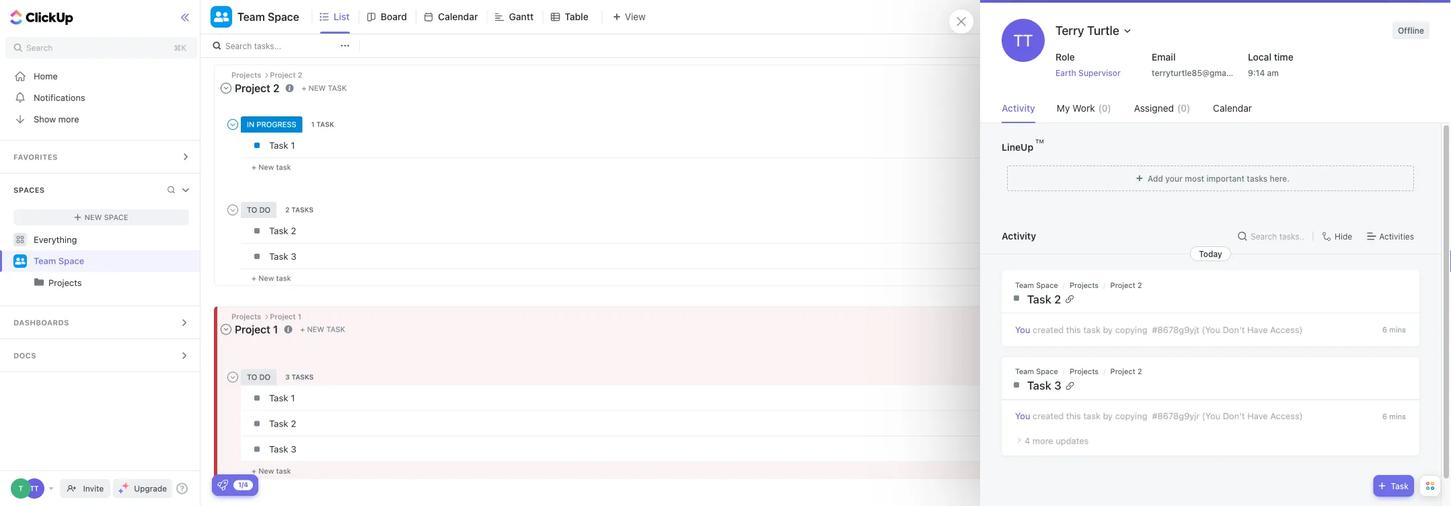 Task type: locate. For each thing, give the bounding box(es) containing it.
board link
[[381, 0, 413, 34]]

0 horizontal spatial more
[[58, 114, 79, 124]]

team space link for task 3
[[1016, 367, 1059, 376]]

favorites
[[13, 153, 58, 162]]

1 horizontal spatial show
[[1363, 316, 1386, 325]]

0 vertical spatial created
[[1033, 324, 1064, 334]]

1 vertical spatial project 1
[[235, 323, 278, 336]]

space
[[268, 10, 299, 23], [104, 213, 128, 222], [58, 256, 84, 266], [1037, 281, 1059, 289], [1037, 367, 1059, 376]]

6 mins
[[1383, 325, 1407, 334], [1383, 412, 1407, 421]]

1 vertical spatial show
[[1363, 316, 1386, 325]]

search inside sidebar navigation
[[26, 43, 53, 53]]

6 mins for #8678g9yjt (you don't have access)
[[1383, 325, 1407, 334]]

tt right t
[[30, 485, 39, 492]]

show closed button
[[1349, 314, 1421, 327]]

1 horizontal spatial (0)
[[1178, 103, 1191, 114]]

1 vertical spatial ‎task
[[269, 418, 288, 429]]

1 (0) from the left
[[1099, 103, 1112, 114]]

you created this task by copying #8678g9yjt (you don't have access)
[[1016, 324, 1303, 334]]

1 vertical spatial calendar
[[1214, 103, 1253, 114]]

1 don't from the top
[[1223, 324, 1246, 334]]

0 vertical spatial activity
[[1002, 103, 1036, 114]]

0 vertical spatial team space / projects / project 2
[[1016, 281, 1143, 289]]

3 down ‎task 2 on the bottom left of the page
[[291, 444, 297, 455]]

0 vertical spatial task 3 link
[[266, 245, 1044, 268]]

lineup tm
[[1002, 138, 1045, 153]]

1 vertical spatial team space link
[[1016, 281, 1059, 289]]

0 vertical spatial project 2 link
[[1111, 281, 1143, 289]]

team
[[238, 10, 265, 23], [34, 256, 56, 266], [1016, 281, 1035, 289], [1016, 367, 1035, 376]]

don't right the #8678g9yjr
[[1224, 411, 1246, 421]]

team space button
[[232, 2, 299, 32]]

task 3 down 2 tasks
[[269, 251, 297, 262]]

tt inside sidebar navigation
[[30, 485, 39, 492]]

2 don't from the top
[[1224, 411, 1246, 421]]

2 vertical spatial task 3 link
[[266, 438, 1044, 461]]

1 vertical spatial 6
[[1383, 412, 1388, 421]]

project 2 inside dropdown button
[[235, 82, 280, 94]]

terry
[[1056, 23, 1085, 37]]

copying left the #8678g9yjr
[[1116, 411, 1148, 421]]

2 (you from the top
[[1203, 411, 1221, 421]]

team space link
[[34, 250, 191, 272], [1016, 281, 1059, 289], [1016, 367, 1059, 376]]

access) for you created this task by copying #8678g9yjt (you don't have access)
[[1271, 324, 1303, 334]]

activity
[[1002, 103, 1036, 114], [1002, 231, 1037, 242]]

calendar
[[438, 11, 478, 22], [1214, 103, 1253, 114]]

1 this from the top
[[1067, 324, 1082, 334]]

1 vertical spatial team space
[[34, 256, 84, 266]]

have
[[1248, 324, 1269, 334], [1248, 411, 1269, 421]]

projects
[[232, 71, 263, 79], [48, 278, 82, 288], [1070, 281, 1099, 289], [232, 312, 263, 321], [1070, 367, 1099, 376]]

show
[[34, 114, 56, 124], [1363, 316, 1386, 325]]

this for you created this task by copying #8678g9yjt (you don't have access)
[[1067, 324, 1082, 334]]

search left tasks...
[[225, 41, 252, 50]]

1 have from the top
[[1248, 324, 1269, 334]]

1 horizontal spatial user friends image
[[214, 11, 229, 23]]

sparkle svg 1 image
[[123, 483, 129, 489]]

search
[[225, 41, 252, 50], [26, 43, 53, 53]]

1 inside dropdown button
[[273, 323, 278, 336]]

mins for you created this task by copying #8678g9yjt (you don't have access)
[[1390, 325, 1407, 334]]

1 vertical spatial have
[[1248, 411, 1269, 421]]

offline
[[1399, 26, 1425, 35]]

more inside sidebar navigation
[[58, 114, 79, 124]]

gantt link
[[509, 0, 539, 34]]

am
[[1268, 68, 1280, 77]]

2 created from the top
[[1033, 411, 1064, 421]]

1 vertical spatial this
[[1067, 411, 1082, 421]]

task 3 up 4 more updates
[[1028, 379, 1062, 392]]

2 you from the top
[[1016, 411, 1031, 421]]

1 vertical spatial user friends image
[[15, 257, 25, 265]]

1 project 2 link from the top
[[1111, 281, 1143, 289]]

team space
[[238, 10, 299, 23], [34, 256, 84, 266]]

1 vertical spatial you
[[1016, 411, 1031, 421]]

(you right #8678g9yjt
[[1203, 324, 1221, 334]]

2 6 mins from the top
[[1383, 412, 1407, 421]]

+
[[302, 84, 307, 92], [252, 163, 256, 171], [252, 274, 256, 283], [300, 325, 305, 334], [252, 467, 256, 476]]

1 vertical spatial copying
[[1116, 411, 1148, 421]]

(you
[[1203, 324, 1221, 334], [1203, 411, 1221, 421]]

0 vertical spatial tt
[[1014, 31, 1033, 50]]

‎task
[[269, 393, 288, 404], [269, 418, 288, 429]]

user friends image
[[214, 11, 229, 23], [15, 257, 25, 265]]

1 access) from the top
[[1271, 324, 1303, 334]]

created
[[1033, 324, 1064, 334], [1033, 411, 1064, 421]]

1 vertical spatial task 3
[[1028, 379, 1062, 392]]

2 vertical spatial tasks
[[292, 373, 314, 381]]

0 vertical spatial ‎task
[[269, 393, 288, 404]]

0 vertical spatial task 3
[[269, 251, 297, 262]]

1 vertical spatial tt
[[30, 485, 39, 492]]

list info image right project 2 dropdown button
[[286, 84, 294, 92]]

0 vertical spatial this
[[1067, 324, 1082, 334]]

new down "task 1"
[[259, 163, 274, 171]]

terryturtle85@gmail.com
[[1152, 68, 1251, 77]]

0 horizontal spatial search
[[26, 43, 53, 53]]

2 project 2 link from the top
[[1111, 367, 1143, 376]]

tm
[[1036, 138, 1045, 144]]

2 vertical spatial team space link
[[1016, 367, 1059, 376]]

you
[[1016, 324, 1031, 334], [1016, 411, 1031, 421]]

excel & csv
[[1262, 449, 1306, 457]]

(0) right work
[[1099, 103, 1112, 114]]

1 vertical spatial list info image
[[284, 325, 292, 334]]

time
[[1275, 51, 1294, 63]]

team space / projects / project 2 for 3
[[1016, 367, 1143, 376]]

1 vertical spatial access)
[[1271, 411, 1304, 421]]

onboarding checklist button element
[[217, 480, 228, 491]]

terry turtle button
[[1051, 19, 1139, 42], [1051, 19, 1139, 42]]

(0) right the "assigned"
[[1178, 103, 1191, 114]]

activities button
[[1365, 228, 1420, 244]]

project 1 inside 'project 1' dropdown button
[[235, 323, 278, 336]]

1 vertical spatial task 3 link
[[1006, 379, 1407, 392]]

show left closed
[[1363, 316, 1386, 325]]

task 3 link
[[266, 245, 1044, 268], [1006, 379, 1407, 392], [266, 438, 1044, 461]]

‎task 1 link
[[266, 387, 1044, 410]]

2 copying from the top
[[1116, 411, 1148, 421]]

share
[[1413, 12, 1434, 22]]

1 team space / projects / project 2 from the top
[[1016, 281, 1143, 289]]

you for you created this task by copying #8678g9yjr (you don't have access)
[[1016, 411, 1031, 421]]

0 horizontal spatial (0)
[[1099, 103, 1112, 114]]

0 vertical spatial list info image
[[286, 84, 294, 92]]

2 mins from the top
[[1390, 412, 1407, 421]]

tasks inside dropdown button
[[1248, 174, 1268, 183]]

don't for #8678g9yjr
[[1224, 411, 1246, 421]]

0 horizontal spatial task 2
[[269, 225, 296, 236]]

(you right the #8678g9yjr
[[1203, 411, 1221, 421]]

project 2
[[270, 71, 303, 79], [235, 82, 280, 94]]

0 vertical spatial by
[[1104, 324, 1113, 334]]

0 vertical spatial copying
[[1116, 324, 1148, 334]]

calendar right board link
[[438, 11, 478, 22]]

show for show closed
[[1363, 316, 1386, 325]]

1 vertical spatial project 2 link
[[1111, 367, 1143, 376]]

user friends image up 'dashboards'
[[15, 257, 25, 265]]

0 vertical spatial access)
[[1271, 324, 1303, 334]]

add
[[1148, 174, 1164, 183]]

more down the notifications
[[58, 114, 79, 124]]

‎task down ‎task 1
[[269, 418, 288, 429]]

0 vertical spatial (you
[[1203, 324, 1221, 334]]

this
[[1067, 324, 1082, 334], [1067, 411, 1082, 421]]

team space link for task 2
[[1016, 281, 1059, 289]]

excel & csv link
[[1247, 436, 1311, 469]]

my
[[1057, 103, 1071, 114]]

2 this from the top
[[1067, 411, 1082, 421]]

1 ‎task from the top
[[269, 393, 288, 404]]

team space inside button
[[238, 10, 299, 23]]

created for you created this task by copying #8678g9yjr (you don't have access)
[[1033, 411, 1064, 421]]

list link
[[334, 0, 355, 34]]

‎task up ‎task 2 on the bottom left of the page
[[269, 393, 288, 404]]

project 2 down search tasks...
[[235, 82, 280, 94]]

calendar down 9:14
[[1214, 103, 1253, 114]]

0 horizontal spatial team space
[[34, 256, 84, 266]]

tasks for 3 tasks
[[292, 373, 314, 381]]

search up home
[[26, 43, 53, 53]]

1 vertical spatial task 2
[[1028, 292, 1062, 306]]

don't right #8678g9yjt
[[1223, 324, 1246, 334]]

1 6 from the top
[[1383, 325, 1388, 334]]

project 2 down search tasks... text box
[[270, 71, 303, 79]]

docs
[[13, 351, 36, 360]]

2 by from the top
[[1104, 411, 1113, 421]]

show inside button
[[1363, 316, 1386, 325]]

1 vertical spatial activity
[[1002, 231, 1037, 242]]

task
[[269, 140, 288, 151], [269, 225, 288, 236], [269, 251, 288, 262], [1028, 292, 1052, 306], [1028, 379, 1052, 392], [269, 444, 288, 455], [1392, 481, 1410, 491]]

tt left terry
[[1014, 31, 1033, 50]]

1 vertical spatial don't
[[1224, 411, 1246, 421]]

task 1
[[269, 140, 295, 151]]

1 vertical spatial created
[[1033, 411, 1064, 421]]

2 team space / projects / project 2 from the top
[[1016, 367, 1143, 376]]

1 vertical spatial by
[[1104, 411, 1113, 421]]

4
[[1025, 436, 1031, 446]]

0 vertical spatial 6
[[1383, 325, 1388, 334]]

team space / projects / project 2
[[1016, 281, 1143, 289], [1016, 367, 1143, 376]]

1 activity from the top
[[1002, 103, 1036, 114]]

1 vertical spatial team space / projects / project 2
[[1016, 367, 1143, 376]]

2 inside dropdown button
[[273, 82, 280, 94]]

1 mins from the top
[[1390, 325, 1407, 334]]

0 vertical spatial show
[[34, 114, 56, 124]]

9:14
[[1249, 68, 1266, 77]]

1 vertical spatial tasks
[[292, 206, 314, 214]]

task
[[328, 84, 347, 92], [317, 120, 334, 128], [276, 163, 291, 171], [276, 274, 291, 283], [1084, 324, 1101, 334], [327, 325, 345, 334], [1084, 411, 1101, 421], [276, 467, 291, 476]]

1 created from the top
[[1033, 324, 1064, 334]]

1
[[311, 120, 315, 128], [291, 140, 295, 151], [298, 312, 302, 321], [273, 323, 278, 336], [291, 393, 295, 404]]

most
[[1186, 174, 1205, 183]]

4 more updates
[[1025, 436, 1089, 446]]

new
[[309, 84, 326, 92], [259, 163, 274, 171], [85, 213, 102, 222], [259, 274, 274, 283], [307, 325, 324, 334], [259, 467, 274, 476]]

tasks...
[[254, 41, 281, 50]]

list info image
[[286, 84, 294, 92], [284, 325, 292, 334]]

1 vertical spatial more
[[1033, 436, 1054, 446]]

team inside sidebar navigation
[[34, 256, 56, 266]]

+ new task up 'project 1' dropdown button
[[252, 274, 291, 283]]

2 ‎task from the top
[[269, 418, 288, 429]]

user friends image up search tasks...
[[214, 11, 229, 23]]

1 vertical spatial (you
[[1203, 411, 1221, 421]]

/
[[1063, 281, 1066, 289], [1104, 281, 1106, 289], [1063, 367, 1066, 376], [1104, 367, 1106, 376]]

0 vertical spatial tasks
[[1248, 174, 1268, 183]]

1 vertical spatial project 2
[[235, 82, 280, 94]]

1 horizontal spatial search
[[225, 41, 252, 50]]

1 (you from the top
[[1203, 324, 1221, 334]]

csv
[[1291, 449, 1306, 457]]

by for #8678g9yjr (you don't have access)
[[1104, 411, 1113, 421]]

show inside sidebar navigation
[[34, 114, 56, 124]]

project 2 link for task 2
[[1111, 281, 1143, 289]]

gantt
[[509, 11, 534, 22]]

team space up tasks...
[[238, 10, 299, 23]]

copying left #8678g9yjt
[[1116, 324, 1148, 334]]

projects inside sidebar navigation
[[48, 278, 82, 288]]

1 horizontal spatial more
[[1033, 436, 1054, 446]]

2 access) from the top
[[1271, 411, 1304, 421]]

3 up 4 more updates
[[1055, 379, 1062, 392]]

new up the everything link
[[85, 213, 102, 222]]

+ new task
[[302, 84, 347, 92], [252, 163, 291, 171], [252, 274, 291, 283], [300, 325, 345, 334], [252, 467, 291, 476]]

2 vertical spatial task 3
[[269, 444, 297, 455]]

view
[[625, 11, 646, 22]]

0 vertical spatial don't
[[1223, 324, 1246, 334]]

1 vertical spatial task 2 link
[[1006, 292, 1407, 306]]

task 2 link
[[266, 219, 1044, 242], [1006, 292, 1407, 306]]

0 vertical spatial mins
[[1390, 325, 1407, 334]]

1 horizontal spatial tt
[[1014, 31, 1033, 50]]

more right "4"
[[1033, 436, 1054, 446]]

1 horizontal spatial team space
[[238, 10, 299, 23]]

project 2 link down you created this task by copying #8678g9yjt (you don't have access)
[[1111, 367, 1143, 376]]

3 up ‎task 1
[[285, 373, 290, 381]]

new up 3 tasks dropdown button on the left bottom of the page
[[307, 325, 324, 334]]

1 vertical spatial mins
[[1390, 412, 1407, 421]]

show down the notifications
[[34, 114, 56, 124]]

project 2 link
[[1111, 281, 1143, 289], [1111, 367, 1143, 376]]

+ new task down "task 1"
[[252, 163, 291, 171]]

0 vertical spatial calendar
[[438, 11, 478, 22]]

0 vertical spatial more
[[58, 114, 79, 124]]

team inside button
[[238, 10, 265, 23]]

2 have from the top
[[1248, 411, 1269, 421]]

2
[[298, 71, 303, 79], [273, 82, 280, 94], [285, 206, 290, 214], [291, 225, 296, 236], [1138, 281, 1143, 289], [1055, 292, 1062, 306], [1138, 367, 1143, 376], [291, 418, 296, 429]]

new space
[[85, 213, 128, 222]]

0 horizontal spatial show
[[34, 114, 56, 124]]

0 horizontal spatial tt
[[30, 485, 39, 492]]

spaces
[[13, 186, 45, 195]]

1 copying from the top
[[1116, 324, 1148, 334]]

1 horizontal spatial calendar
[[1214, 103, 1253, 114]]

0 horizontal spatial calendar
[[438, 11, 478, 22]]

0 vertical spatial task 2
[[269, 225, 296, 236]]

‎task 2 link
[[266, 412, 1044, 435]]

project 2 link up you created this task by copying #8678g9yjt (you don't have access)
[[1111, 281, 1143, 289]]

6 mins for #8678g9yjr (you don't have access)
[[1383, 412, 1407, 421]]

0 vertical spatial 6 mins
[[1383, 325, 1407, 334]]

0 vertical spatial have
[[1248, 324, 1269, 334]]

list info image right 'project 1' dropdown button
[[284, 325, 292, 334]]

access)
[[1271, 324, 1303, 334], [1271, 411, 1304, 421]]

+ new task up 3 tasks dropdown button on the left bottom of the page
[[300, 325, 345, 334]]

1 6 mins from the top
[[1383, 325, 1407, 334]]

copying
[[1116, 324, 1148, 334], [1116, 411, 1148, 421]]

task 3 down ‎task 2 on the bottom left of the page
[[269, 444, 297, 455]]

board
[[381, 11, 407, 22]]

1 by from the top
[[1104, 324, 1113, 334]]

here.
[[1270, 174, 1290, 183]]

1 you from the top
[[1016, 324, 1031, 334]]

list info image for 1
[[284, 325, 292, 334]]

0 horizontal spatial user friends image
[[15, 257, 25, 265]]

2 6 from the top
[[1383, 412, 1388, 421]]

team space down everything
[[34, 256, 84, 266]]

new up 1 task
[[309, 84, 326, 92]]

project 1
[[270, 312, 302, 321], [235, 323, 278, 336]]

task 1 link
[[266, 134, 1044, 157]]

access) for you created this task by copying #8678g9yjr (you don't have access)
[[1271, 411, 1304, 421]]

0 vertical spatial you
[[1016, 324, 1031, 334]]

1 vertical spatial 6 mins
[[1383, 412, 1407, 421]]

0 vertical spatial team space
[[238, 10, 299, 23]]



Task type: vqa. For each thing, say whether or not it's contained in the screenshot.
tree
no



Task type: describe. For each thing, give the bounding box(es) containing it.
project 2 link for task 3
[[1111, 367, 1143, 376]]

t
[[19, 485, 23, 492]]

add your most important tasks here. button
[[1002, 161, 1420, 196]]

home
[[34, 71, 58, 81]]

you created this task by copying #8678g9yjr (you don't have access)
[[1016, 411, 1304, 421]]

0 vertical spatial project 2
[[270, 71, 303, 79]]

1 horizontal spatial task 2
[[1028, 292, 1062, 306]]

mins for you created this task by copying #8678g9yjr (you don't have access)
[[1390, 412, 1407, 421]]

terry turtle
[[1056, 23, 1120, 37]]

sparkle svg 2 image
[[119, 489, 124, 494]]

show for show more
[[34, 114, 56, 124]]

list
[[334, 11, 350, 22]]

6 for you created this task by copying #8678g9yjt (you don't have access)
[[1383, 325, 1388, 334]]

project 2 button
[[219, 79, 283, 97]]

search tasks...
[[225, 41, 281, 50]]

more for 4
[[1033, 436, 1054, 446]]

role
[[1056, 51, 1076, 63]]

#8678g9yjt
[[1153, 324, 1200, 334]]

today
[[1200, 249, 1223, 258]]

assigned
[[1135, 103, 1175, 114]]

0 vertical spatial project 1
[[270, 312, 302, 321]]

everything link
[[0, 229, 203, 250]]

‎task 1
[[269, 393, 295, 404]]

updates
[[1056, 436, 1089, 446]]

Search tasks... text field
[[225, 36, 337, 55]]

work
[[1073, 103, 1096, 114]]

notifications
[[34, 93, 85, 103]]

(you for #8678g9yjr
[[1203, 411, 1221, 421]]

email terryturtle85@gmail.com local time 9:14 am
[[1152, 51, 1294, 77]]

1 task
[[311, 120, 334, 128]]

‎task for ‎task 2
[[269, 418, 288, 429]]

0 vertical spatial user friends image
[[214, 11, 229, 23]]

my work (0)
[[1057, 103, 1112, 114]]

3 down 2 tasks
[[291, 251, 297, 262]]

upgrade
[[134, 484, 167, 493]]

view button
[[602, 8, 650, 25]]

important
[[1207, 174, 1245, 183]]

notifications link
[[0, 87, 203, 108]]

new inside sidebar navigation
[[85, 213, 102, 222]]

this for you created this task by copying #8678g9yjr (you don't have access)
[[1067, 411, 1082, 421]]

⌘k
[[174, 43, 187, 53]]

don't for #8678g9yjt
[[1223, 324, 1246, 334]]

space inside button
[[268, 10, 299, 23]]

favorites button
[[0, 141, 203, 173]]

+ new task up 1 task 'dropdown button'
[[302, 84, 347, 92]]

6 for you created this task by copying #8678g9yjr (you don't have access)
[[1383, 412, 1388, 421]]

new down ‎task 2 on the bottom left of the page
[[259, 467, 274, 476]]

&
[[1283, 449, 1289, 457]]

2 tasks
[[285, 206, 314, 214]]

email
[[1152, 51, 1176, 63]]

3 tasks button
[[283, 373, 318, 381]]

user friends image inside sidebar navigation
[[15, 257, 25, 265]]

1/4
[[238, 481, 248, 489]]

copying for #8678g9yjt
[[1116, 324, 1148, 334]]

show closed
[[1363, 316, 1418, 325]]

dashboards
[[13, 318, 69, 327]]

turtle
[[1088, 23, 1120, 37]]

team space / projects / project 2 for 2
[[1016, 281, 1143, 289]]

upgrade link
[[113, 479, 172, 498]]

lineup
[[1002, 142, 1034, 153]]

by for #8678g9yjt (you don't have access)
[[1104, 324, 1113, 334]]

‎task 2
[[269, 418, 296, 429]]

+ new task down ‎task 2 on the bottom left of the page
[[252, 467, 291, 476]]

0 vertical spatial team space link
[[34, 250, 191, 272]]

2 (0) from the left
[[1178, 103, 1191, 114]]

home link
[[0, 65, 203, 87]]

invite
[[83, 484, 104, 493]]

everything
[[34, 235, 77, 245]]

new up 'project 1' dropdown button
[[259, 274, 274, 283]]

have for #8678g9yjr (you don't have access)
[[1248, 411, 1269, 421]]

0 vertical spatial task 2 link
[[266, 219, 1044, 242]]

onboarding checklist button image
[[217, 480, 228, 491]]

search for search
[[26, 43, 53, 53]]

copying for #8678g9yjr
[[1116, 411, 1148, 421]]

your
[[1166, 174, 1183, 183]]

‎task for ‎task 1
[[269, 393, 288, 404]]

table
[[565, 11, 589, 22]]

assigned (0)
[[1135, 103, 1191, 114]]

add your most important tasks here.
[[1148, 174, 1290, 183]]

tasks for 2 tasks
[[292, 206, 314, 214]]

hide
[[1336, 232, 1353, 241]]

list info image for 2
[[286, 84, 294, 92]]

3 tasks
[[285, 373, 314, 381]]

Search tasks.. text field
[[1251, 226, 1308, 246]]

share button
[[1396, 6, 1440, 28]]

closed
[[1388, 316, 1418, 325]]

table link
[[565, 0, 594, 34]]

1 task button
[[309, 120, 339, 128]]

search for search tasks...
[[225, 41, 252, 50]]

sidebar navigation
[[0, 0, 203, 506]]

calendar link
[[438, 0, 484, 34]]

project 1 button
[[219, 320, 282, 339]]

created for you created this task by copying #8678g9yjt (you don't have access)
[[1033, 324, 1064, 334]]

activities
[[1380, 232, 1415, 241]]

you for you created this task by copying #8678g9yjt (you don't have access)
[[1016, 324, 1031, 334]]

have for #8678g9yjt (you don't have access)
[[1248, 324, 1269, 334]]

(you for #8678g9yjt
[[1203, 324, 1221, 334]]

2 activity from the top
[[1002, 231, 1037, 242]]

excel
[[1262, 449, 1281, 457]]

local
[[1249, 51, 1272, 63]]

#8678g9yjr
[[1153, 411, 1200, 421]]

Add description... text field
[[1051, 65, 1136, 81]]

more for show
[[58, 114, 79, 124]]

show more
[[34, 114, 79, 124]]

team space inside sidebar navigation
[[34, 256, 84, 266]]

2 tasks button
[[283, 206, 318, 214]]



